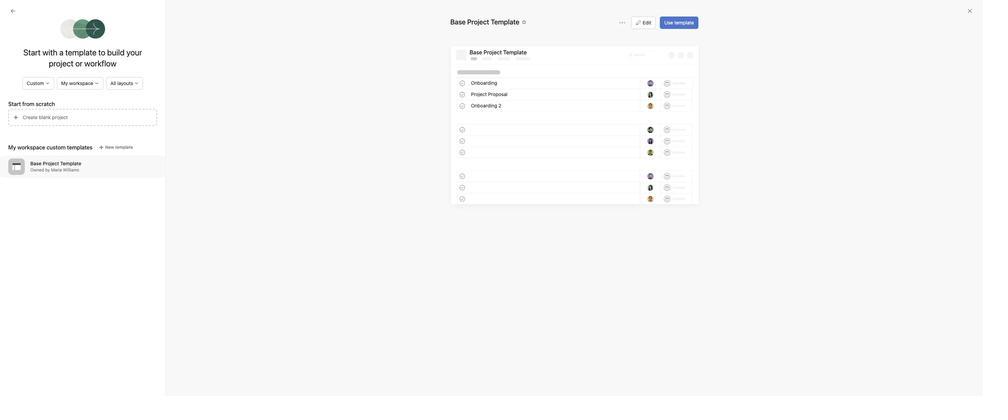 Task type: vqa. For each thing, say whether or not it's contained in the screenshot.
workspace
yes



Task type: describe. For each thing, give the bounding box(es) containing it.
open button
[[667, 123, 689, 132]]

layouts
[[117, 80, 133, 86]]

close image
[[968, 8, 973, 14]]

0 vertical spatial base project template
[[451, 18, 520, 26]]

base project template owned by maria williams
[[30, 161, 81, 173]]

new form
[[590, 123, 613, 129]]

build
[[107, 48, 125, 57]]

template inside projects 'element'
[[47, 160, 68, 166]]

owned
[[30, 168, 44, 173]]

you
[[663, 188, 670, 193]]

1 horizontal spatial cross-
[[403, 153, 418, 158]]

to inside start with a template to build your project or workflow
[[98, 48, 105, 57]]

what
[[652, 188, 662, 193]]

workspace for my workspace
[[69, 80, 93, 86]]

0 horizontal spatial team
[[601, 181, 612, 187]]

1 horizontal spatial cross-functional project plan
[[403, 153, 469, 158]]

1 horizontal spatial mw
[[590, 135, 598, 140]]

project inside button
[[52, 114, 68, 120]]

can
[[636, 188, 643, 193]]

1 vertical spatial goals
[[590, 166, 608, 173]]

project inside start with a template to build your project or workflow
[[49, 59, 74, 68]]

goal inside button
[[677, 167, 686, 172]]

start with a template to build your project or workflow
[[23, 48, 142, 68]]

project inside 'element'
[[56, 149, 72, 155]]

portfolios link
[[4, 86, 79, 97]]

start for start from scratch
[[8, 101, 21, 107]]

edit button
[[632, 17, 656, 29]]

to inside this team hasn't created any goals yet add a goal so the team can see what you hope to achieve.
[[682, 188, 686, 193]]

template for new template
[[115, 145, 133, 150]]

cross-functional project plan link
[[4, 147, 83, 158]]

my workspace custom templates
[[8, 144, 93, 151]]

goals
[[656, 181, 668, 187]]

create for create goal
[[663, 167, 676, 172]]

0
[[652, 135, 654, 140]]

about us
[[590, 57, 618, 64]]

use template
[[665, 20, 694, 26]]

overview button
[[91, 32, 112, 42]]

new template
[[105, 145, 133, 150]]

new inside starred element
[[74, 124, 84, 130]]

workspace for my workspace custom templates
[[17, 144, 45, 151]]

by
[[45, 168, 50, 173]]

any
[[647, 181, 654, 187]]

onboarding for onboarding 2
[[471, 103, 498, 109]]

my workspace
[[91, 21, 136, 29]]

project inside base project template owned by maria williams
[[43, 161, 59, 167]]

0 vertical spatial ui design project link
[[603, 135, 642, 141]]

the
[[618, 188, 624, 193]]

onboarding for onboarding
[[471, 80, 498, 86]]

created
[[628, 181, 645, 187]]

base inside projects 'element'
[[18, 160, 29, 166]]

this team hasn't created any goals yet add a goal so the team can see what you hope to achieve.
[[590, 181, 686, 200]]

template inside start with a template to build your project or workflow
[[65, 48, 97, 57]]

cross- inside projects 'element'
[[18, 149, 33, 155]]

go back image
[[10, 8, 16, 14]]

reporting
[[18, 78, 40, 83]]

for
[[66, 124, 72, 130]]

0 horizontal spatial mw
[[559, 154, 566, 159]]

onboarding 2
[[471, 103, 502, 109]]

williams
[[63, 168, 79, 173]]

create for create blank project
[[23, 114, 38, 120]]

all
[[111, 80, 116, 86]]

portfolios
[[18, 89, 39, 94]]

1 horizontal spatial team
[[625, 188, 635, 193]]

insights element
[[0, 63, 83, 110]]

ui inside projects 'element'
[[18, 171, 23, 177]]

see
[[644, 188, 651, 193]]

awesome
[[18, 124, 39, 130]]

new template button
[[95, 143, 136, 152]]

goals inside goals link
[[18, 100, 31, 106]]

use
[[665, 20, 674, 26]]

use template button
[[660, 17, 699, 29]]

create goal button
[[660, 165, 689, 174]]

create blank project button
[[8, 109, 157, 126]]

template for use template
[[675, 20, 694, 26]]

project inside starred element
[[85, 124, 101, 130]]

awesome dashboard for new project
[[18, 124, 101, 130]]

custom button
[[22, 77, 54, 90]]

blank
[[39, 114, 51, 120]]

starred
[[8, 113, 25, 119]]

base project template inside projects 'element'
[[18, 160, 68, 166]]

template image
[[12, 163, 21, 171]]

edit
[[643, 20, 652, 26]]

hide sidebar image
[[9, 6, 14, 11]]



Task type: locate. For each thing, give the bounding box(es) containing it.
design
[[613, 135, 627, 140], [24, 171, 39, 177]]

overview
[[91, 32, 112, 38]]

0 vertical spatial goal
[[677, 167, 686, 172]]

1 vertical spatial my
[[8, 144, 16, 151]]

ui
[[608, 135, 612, 140], [18, 171, 23, 177]]

a inside this team hasn't created any goals yet add a goal so the team can see what you hope to achieve.
[[599, 188, 601, 193]]

1 vertical spatial to
[[682, 188, 686, 193]]

1 vertical spatial a
[[599, 188, 601, 193]]

0 horizontal spatial a
[[59, 48, 64, 57]]

add
[[590, 188, 598, 193]]

0 horizontal spatial goal
[[602, 188, 611, 193]]

1 horizontal spatial goal
[[677, 167, 686, 172]]

ui design project link inside projects 'element'
[[4, 169, 79, 180]]

my for my workspace
[[61, 80, 68, 86]]

goals
[[18, 100, 31, 106], [590, 166, 608, 173]]

0 vertical spatial a
[[59, 48, 64, 57]]

1 horizontal spatial a
[[599, 188, 601, 193]]

my inside 'dropdown button'
[[61, 80, 68, 86]]

custom
[[27, 80, 44, 86]]

goals down portfolios
[[18, 100, 31, 106]]

new inside button
[[105, 145, 114, 150]]

workspace down or workflow
[[69, 80, 93, 86]]

1 onboarding from the top
[[471, 80, 498, 86]]

2
[[499, 103, 502, 109]]

achieve.
[[590, 195, 606, 200]]

0 vertical spatial team
[[601, 181, 612, 187]]

create
[[23, 114, 38, 120], [663, 167, 676, 172]]

design inside projects 'element'
[[24, 171, 39, 177]]

1 vertical spatial base project template
[[470, 49, 527, 56]]

1 horizontal spatial base project template
[[403, 195, 454, 201]]

1 vertical spatial start
[[8, 101, 21, 107]]

hope
[[671, 188, 681, 193]]

0 horizontal spatial plan
[[73, 149, 83, 155]]

1 vertical spatial team
[[625, 188, 635, 193]]

goal inside this team hasn't created any goals yet add a goal so the team can see what you hope to achieve.
[[602, 188, 611, 193]]

template inside 'use template' button
[[675, 20, 694, 26]]

1 vertical spatial ui
[[18, 171, 23, 177]]

1 horizontal spatial to
[[682, 188, 686, 193]]

ui design project inside projects 'element'
[[18, 171, 56, 177]]

a
[[59, 48, 64, 57], [599, 188, 601, 193]]

functional
[[33, 149, 55, 155], [418, 153, 441, 158]]

0 vertical spatial create
[[23, 114, 38, 120]]

1 horizontal spatial ui
[[608, 135, 612, 140]]

base
[[451, 18, 466, 26], [470, 49, 483, 56], [18, 160, 29, 166], [30, 161, 42, 167], [403, 195, 414, 201]]

ui design project link
[[603, 135, 642, 141], [4, 169, 79, 180]]

0 horizontal spatial cross-
[[18, 149, 33, 155]]

inbox link
[[4, 43, 79, 54]]

inbox
[[18, 46, 30, 51]]

1 vertical spatial design
[[24, 171, 39, 177]]

this
[[590, 181, 600, 187]]

0 horizontal spatial start
[[8, 101, 21, 107]]

0 horizontal spatial ui design project
[[18, 171, 56, 177]]

0 vertical spatial new
[[74, 124, 84, 130]]

open
[[675, 125, 686, 130]]

show options image
[[620, 20, 626, 26]]

toggle project template starred status image
[[522, 20, 527, 24]]

project
[[49, 59, 74, 68], [52, 114, 68, 120], [56, 149, 72, 155], [442, 153, 458, 158]]

goal
[[677, 167, 686, 172], [602, 188, 611, 193]]

1 horizontal spatial start
[[23, 48, 41, 57]]

create up awesome
[[23, 114, 38, 120]]

reporting link
[[4, 75, 79, 86]]

1 vertical spatial new
[[105, 145, 114, 150]]

yet
[[669, 181, 676, 187]]

0 vertical spatial start
[[23, 48, 41, 57]]

goals up this
[[590, 166, 608, 173]]

to
[[98, 48, 105, 57], [682, 188, 686, 193]]

starred element
[[0, 110, 101, 134]]

base project template link
[[4, 158, 79, 169], [372, 188, 578, 209]]

1 horizontal spatial template
[[115, 145, 133, 150]]

0 vertical spatial my
[[61, 80, 68, 86]]

workspace down awesome
[[17, 144, 45, 151]]

so
[[612, 188, 617, 193]]

plan
[[73, 149, 83, 155], [459, 153, 469, 158]]

start for start with a template to build your project or workflow
[[23, 48, 41, 57]]

with
[[42, 48, 57, 57]]

my workspace
[[61, 80, 93, 86]]

0 vertical spatial design
[[613, 135, 627, 140]]

calendar
[[152, 32, 172, 38]]

onboarding up "project proposal"
[[471, 80, 498, 86]]

list box
[[410, 3, 576, 14]]

start
[[23, 48, 41, 57], [8, 101, 21, 107]]

0 horizontal spatial to
[[98, 48, 105, 57]]

template
[[47, 160, 68, 166], [60, 161, 81, 167], [432, 195, 454, 201]]

my workspace button
[[57, 77, 103, 90]]

a right with
[[59, 48, 64, 57]]

0 vertical spatial base project template link
[[4, 158, 79, 169]]

my for my workspace custom templates
[[8, 144, 16, 151]]

0 vertical spatial project template
[[468, 18, 520, 26]]

mw
[[590, 135, 598, 140], [559, 154, 566, 159]]

goal up hope
[[677, 167, 686, 172]]

projects element
[[0, 134, 83, 192]]

1 vertical spatial template
[[65, 48, 97, 57]]

design left 0
[[613, 135, 627, 140]]

all layouts button
[[106, 77, 143, 90]]

0 vertical spatial ui design project
[[608, 135, 642, 140]]

or workflow
[[75, 59, 117, 68]]

create goal
[[663, 167, 686, 172]]

0 vertical spatial base project template
[[18, 160, 68, 166]]

onboarding
[[471, 80, 498, 86], [471, 103, 498, 109]]

0 horizontal spatial create
[[23, 114, 38, 120]]

template
[[675, 20, 694, 26], [65, 48, 97, 57], [115, 145, 133, 150]]

new
[[74, 124, 84, 130], [105, 145, 114, 150]]

from scratch
[[22, 101, 55, 107]]

goal left so
[[602, 188, 611, 193]]

0 horizontal spatial ui
[[18, 171, 23, 177]]

project proposal
[[471, 91, 508, 97]]

create up yet
[[663, 167, 676, 172]]

ui down new form
[[608, 135, 612, 140]]

0 horizontal spatial design
[[24, 171, 39, 177]]

forms
[[590, 107, 610, 115]]

custom templates
[[47, 144, 93, 151]]

1 vertical spatial base project template link
[[372, 188, 578, 209]]

0 horizontal spatial new
[[74, 124, 84, 130]]

0 horizontal spatial base project template
[[18, 160, 68, 166]]

awesome dashboard for new project link
[[4, 122, 101, 133]]

cross-functional project plan
[[18, 149, 83, 155], [403, 153, 469, 158]]

0 horizontal spatial my
[[8, 144, 16, 151]]

1 vertical spatial mw
[[559, 154, 566, 159]]

create form image
[[681, 108, 687, 114]]

1 horizontal spatial ui design project
[[608, 135, 642, 140]]

team right the
[[625, 188, 635, 193]]

workspace inside 'dropdown button'
[[69, 80, 93, 86]]

0 vertical spatial ui
[[608, 135, 612, 140]]

1 vertical spatial create
[[663, 167, 676, 172]]

1 vertical spatial project template
[[484, 49, 527, 56]]

1 vertical spatial ui design project
[[18, 171, 56, 177]]

goals link
[[4, 97, 79, 108]]

1 horizontal spatial my
[[61, 80, 68, 86]]

1 vertical spatial ui design project link
[[4, 169, 79, 180]]

base project template
[[451, 18, 520, 26], [470, 49, 527, 56]]

1 horizontal spatial goals
[[590, 166, 608, 173]]

base project template
[[18, 160, 68, 166], [403, 195, 454, 201]]

0 vertical spatial goals
[[18, 100, 31, 106]]

create blank project
[[23, 114, 68, 120]]

start up starred
[[8, 101, 21, 107]]

0 horizontal spatial template
[[65, 48, 97, 57]]

0 vertical spatial workspace
[[69, 80, 93, 86]]

my
[[61, 80, 68, 86], [8, 144, 16, 151]]

0 horizontal spatial workspace
[[17, 144, 45, 151]]

1 vertical spatial workspace
[[17, 144, 45, 151]]

hasn't
[[613, 181, 627, 187]]

base inside base project template owned by maria williams
[[30, 161, 42, 167]]

proposal
[[488, 91, 508, 97]]

0 vertical spatial mw
[[590, 135, 598, 140]]

project
[[471, 91, 487, 97], [85, 124, 101, 130], [628, 135, 642, 140], [30, 160, 46, 166], [43, 161, 59, 167], [41, 171, 56, 177], [415, 195, 431, 201]]

a right add
[[599, 188, 601, 193]]

1 vertical spatial goal
[[602, 188, 611, 193]]

0 horizontal spatial ui design project link
[[4, 169, 79, 180]]

template inside base project template owned by maria williams
[[60, 161, 81, 167]]

start inside start with a template to build your project or workflow
[[23, 48, 41, 57]]

ui design project
[[608, 135, 642, 140], [18, 171, 56, 177]]

design left by
[[24, 171, 39, 177]]

project template
[[468, 18, 520, 26], [484, 49, 527, 56]]

1 vertical spatial base project template
[[403, 195, 454, 201]]

ui down 'template' icon
[[18, 171, 23, 177]]

2 horizontal spatial template
[[675, 20, 694, 26]]

1 horizontal spatial design
[[613, 135, 627, 140]]

to up or workflow
[[98, 48, 105, 57]]

0 vertical spatial onboarding
[[471, 80, 498, 86]]

0 vertical spatial template
[[675, 20, 694, 26]]

functional inside projects 'element'
[[33, 149, 55, 155]]

1 horizontal spatial create
[[663, 167, 676, 172]]

your
[[127, 48, 142, 57]]

start from scratch
[[8, 101, 55, 107]]

1 horizontal spatial ui design project link
[[603, 135, 642, 141]]

team
[[601, 181, 612, 187], [625, 188, 635, 193]]

0 horizontal spatial goals
[[18, 100, 31, 106]]

0 horizontal spatial functional
[[33, 149, 55, 155]]

maria
[[51, 168, 62, 173]]

plan inside projects 'element'
[[73, 149, 83, 155]]

dashboard
[[41, 124, 65, 130]]

starred button
[[0, 112, 25, 119]]

a inside start with a template to build your project or workflow
[[59, 48, 64, 57]]

to right hope
[[682, 188, 686, 193]]

cross-functional project plan inside projects 'element'
[[18, 149, 83, 155]]

team up so
[[601, 181, 612, 187]]

calendar button
[[152, 32, 172, 42]]

1 horizontal spatial new
[[105, 145, 114, 150]]

all layouts
[[111, 80, 133, 86]]

0 vertical spatial to
[[98, 48, 105, 57]]

2 vertical spatial template
[[115, 145, 133, 150]]

0 horizontal spatial base project template link
[[4, 158, 79, 169]]

1 vertical spatial onboarding
[[471, 103, 498, 109]]

1 horizontal spatial workspace
[[69, 80, 93, 86]]

1 horizontal spatial plan
[[459, 153, 469, 158]]

2 onboarding from the top
[[471, 103, 498, 109]]

onboarding down "project proposal"
[[471, 103, 498, 109]]

1 horizontal spatial base project template link
[[372, 188, 578, 209]]

1 horizontal spatial functional
[[418, 153, 441, 158]]

start left with
[[23, 48, 41, 57]]

template inside new template button
[[115, 145, 133, 150]]

0 horizontal spatial cross-functional project plan
[[18, 149, 83, 155]]



